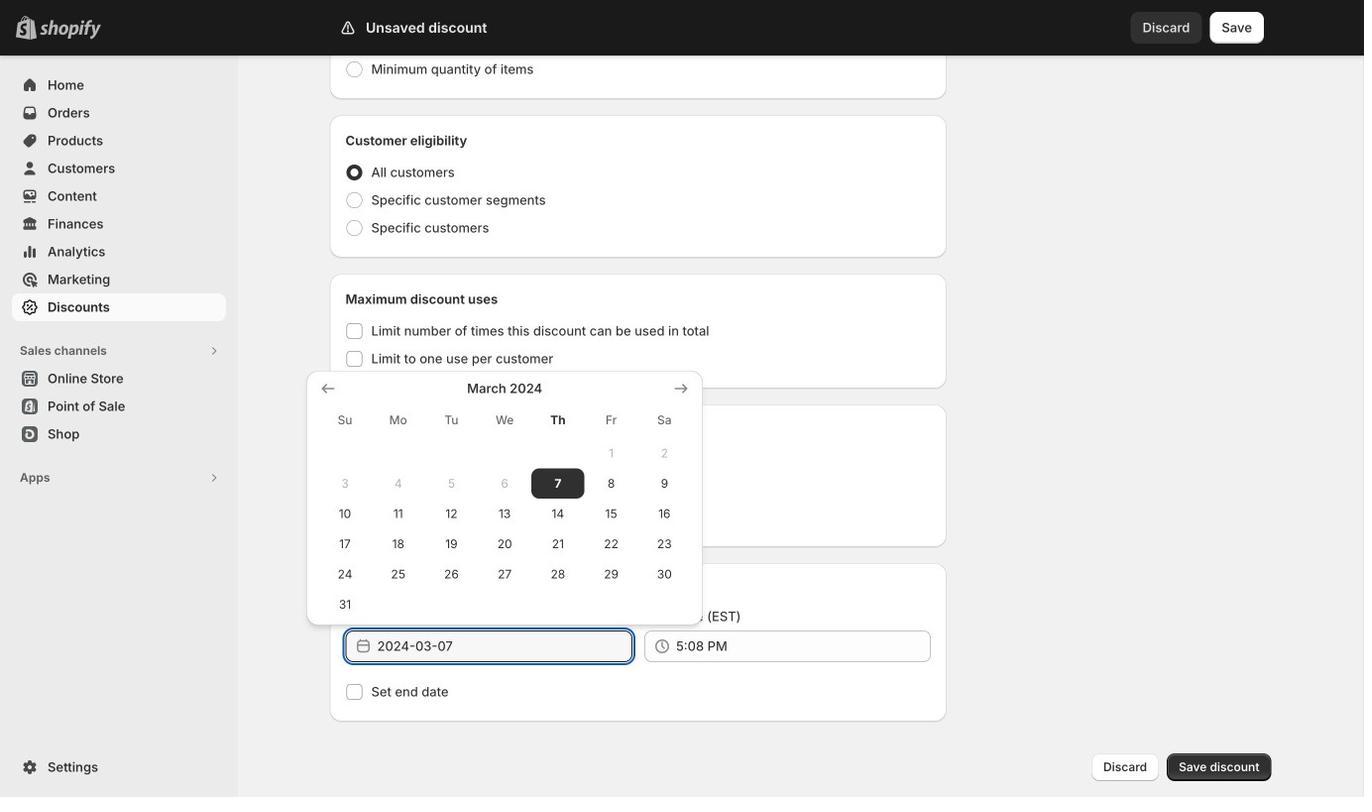 Task type: vqa. For each thing, say whether or not it's contained in the screenshot.
Search countries text field
no



Task type: describe. For each thing, give the bounding box(es) containing it.
wednesday element
[[478, 403, 532, 438]]

thursday element
[[532, 403, 585, 438]]



Task type: locate. For each thing, give the bounding box(es) containing it.
Enter time text field
[[676, 631, 931, 663]]

monday element
[[372, 403, 425, 438]]

grid
[[319, 379, 691, 620]]

tuesday element
[[425, 403, 478, 438]]

sunday element
[[319, 403, 372, 438]]

saturday element
[[638, 403, 691, 438]]

YYYY-MM-DD text field
[[377, 631, 633, 663]]

shopify image
[[40, 20, 101, 39]]

friday element
[[585, 403, 638, 438]]



